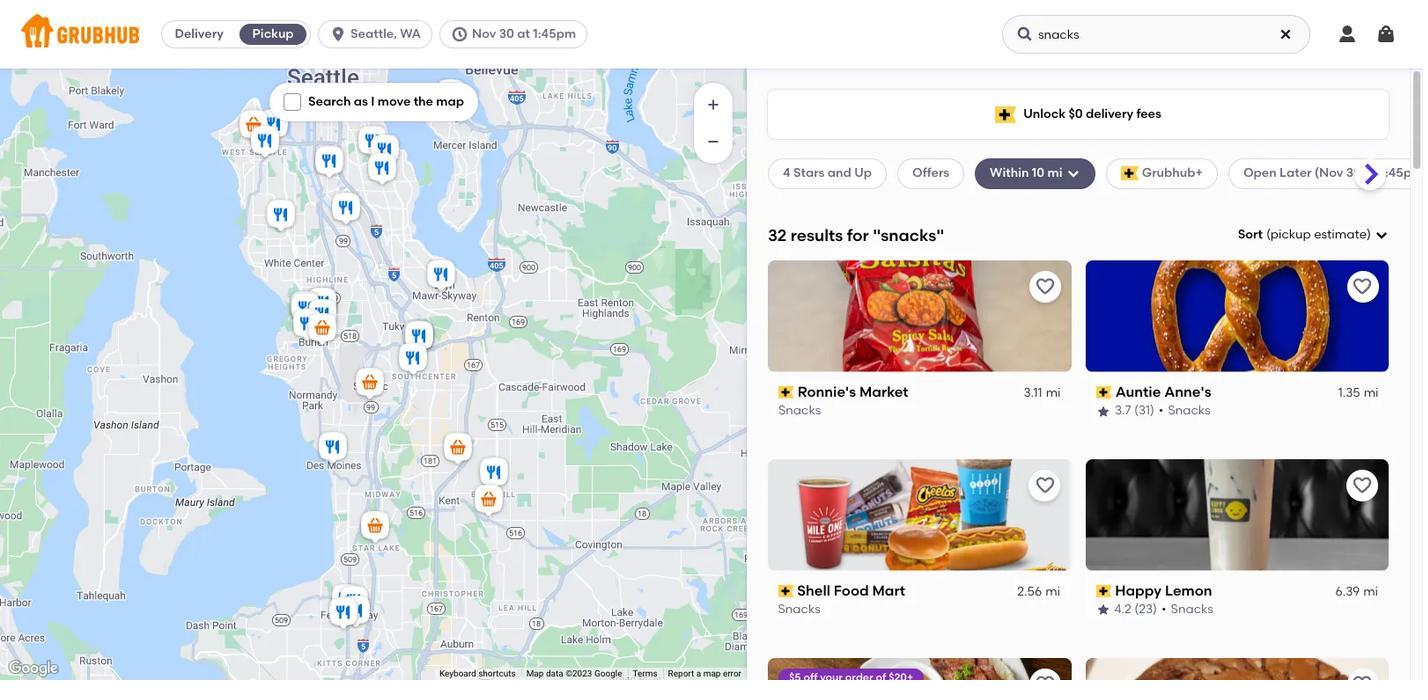 Task type: vqa. For each thing, say whether or not it's contained in the screenshot.
(139) corresponding to the bottom skalka logo
no



Task type: locate. For each thing, give the bounding box(es) containing it.
1 vertical spatial • snacks
[[1162, 603, 1213, 618]]

• for happy
[[1162, 603, 1166, 618]]

happy
[[1115, 583, 1162, 599]]

7 eleven image
[[236, 107, 271, 146]]

subscription pass image left ronnie's
[[778, 387, 794, 399]]

1 horizontal spatial 30
[[1346, 166, 1361, 181]]

30
[[499, 26, 514, 41], [1346, 166, 1361, 181]]

30 inside nov 30 at 1:45pm button
[[499, 26, 514, 41]]

mi right 10
[[1048, 166, 1062, 181]]

0 vertical spatial • snacks
[[1158, 404, 1210, 419]]

food
[[834, 583, 869, 599]]

shell food mart logo image
[[768, 459, 1071, 571]]

keyboard shortcuts
[[439, 669, 516, 679]]

mi right 2.56
[[1046, 585, 1061, 600]]

save this restaurant image for auntie anne's
[[1352, 276, 1373, 297]]

1 horizontal spatial map
[[703, 669, 721, 679]]

1 horizontal spatial subscription pass image
[[1096, 586, 1111, 598]]

delivery button
[[162, 20, 236, 48]]

nov
[[472, 26, 496, 41]]

auntie
[[1115, 384, 1160, 400]]

1 vertical spatial star icon image
[[1096, 604, 1110, 618]]

mi right 1.35
[[1363, 386, 1378, 401]]

1 horizontal spatial subscription pass image
[[1096, 387, 1111, 399]]

snacks
[[778, 404, 821, 419], [1168, 404, 1210, 419], [778, 603, 821, 618], [1171, 603, 1213, 618]]

extramile image
[[358, 509, 393, 547]]

0 vertical spatial •
[[1158, 404, 1163, 419]]

ronnie's market
[[798, 384, 908, 400]]

0 horizontal spatial grubhub plus flag logo image
[[995, 106, 1016, 123]]

star icon image left the 4.2
[[1096, 604, 1110, 618]]

mawadda cafe image
[[305, 285, 340, 324]]

star icon image left 3.7
[[1096, 405, 1110, 419]]

jacksons #633 (84th ave/224th st) image
[[440, 430, 476, 469]]

open
[[1243, 166, 1277, 181]]

star icon image for auntie anne's
[[1096, 405, 1110, 419]]

and
[[828, 166, 851, 181]]

30 right the (nov
[[1346, 166, 1361, 181]]

0 vertical spatial save this restaurant image
[[1034, 276, 1055, 297]]

• snacks down lemon
[[1162, 603, 1213, 618]]

terms
[[633, 669, 657, 679]]

1 vertical spatial 30
[[1346, 166, 1361, 181]]

76 grocery store image
[[471, 482, 506, 521]]

happy lemon image
[[263, 197, 299, 236]]

ronnie's market image
[[290, 306, 325, 345]]

0 horizontal spatial 1:45pm
[[533, 26, 576, 41]]

shell food mart
[[798, 583, 906, 599]]

grubhub plus flag logo image left unlock
[[995, 106, 1016, 123]]

at right nov
[[517, 26, 530, 41]]

30 right nov
[[499, 26, 514, 41]]

save this restaurant image
[[1034, 276, 1055, 297], [1352, 475, 1373, 496], [1034, 674, 1055, 681]]

6.39
[[1335, 585, 1360, 600]]

0 vertical spatial star icon image
[[1096, 405, 1110, 419]]

shortcuts
[[478, 669, 516, 679]]

4 stars and up
[[783, 166, 872, 181]]

star icon image for happy lemon
[[1096, 604, 1110, 618]]

subscription pass image left shell
[[778, 586, 794, 598]]

map right the
[[436, 94, 464, 109]]

save this restaurant image for happy lemon
[[1352, 475, 1373, 496]]

1 subscription pass image from the left
[[778, 586, 794, 598]]

2 star icon image from the top
[[1096, 604, 1110, 618]]

star icon image
[[1096, 405, 1110, 419], [1096, 604, 1110, 618]]

1:45pm right nov
[[533, 26, 576, 41]]

mi for shell food mart
[[1046, 585, 1061, 600]]

map data ©2023 google
[[526, 669, 622, 679]]

2 subscription pass image from the left
[[1096, 387, 1111, 399]]

1 vertical spatial •
[[1162, 603, 1166, 618]]

0 vertical spatial grubhub plus flag logo image
[[995, 106, 1016, 123]]

subscription pass image
[[778, 387, 794, 399], [1096, 387, 1111, 399]]

2 vertical spatial save this restaurant image
[[1352, 674, 1373, 681]]

pierro bakery image
[[305, 296, 340, 335]]

1:45pm right the (nov
[[1380, 166, 1423, 181]]

at
[[517, 26, 530, 41], [1364, 166, 1377, 181]]

subscription pass image for happy lemon
[[1096, 586, 1111, 598]]

pickup
[[1271, 227, 1311, 242]]

mi right 3.11
[[1046, 386, 1061, 401]]

0 horizontal spatial map
[[436, 94, 464, 109]]

svg image inside seattle, wa button
[[329, 26, 347, 43]]

svg image
[[1337, 24, 1358, 45], [451, 26, 468, 43], [1016, 26, 1034, 43], [1279, 27, 1293, 41]]

Search for food, convenience, alcohol... search field
[[1002, 15, 1310, 54]]

1 subscription pass image from the left
[[778, 387, 794, 399]]

1 vertical spatial grubhub plus flag logo image
[[1121, 167, 1138, 181]]

1:45pm inside nov 30 at 1:45pm button
[[533, 26, 576, 41]]

google
[[594, 669, 622, 679]]

estimate
[[1314, 227, 1367, 242]]

auntie anne's
[[1115, 384, 1211, 400]]

ronnie's market logo image
[[768, 260, 1071, 372]]

0 vertical spatial 30
[[499, 26, 514, 41]]

none field containing sort
[[1238, 226, 1389, 244]]

stars
[[793, 166, 825, 181]]

grubhub plus flag logo image left grubhub+ at the right of the page
[[1121, 167, 1138, 181]]

1 star icon image from the top
[[1096, 405, 1110, 419]]

open later (nov 30 at 1:45pm
[[1243, 166, 1423, 181]]

1 horizontal spatial at
[[1364, 166, 1377, 181]]

0 vertical spatial at
[[517, 26, 530, 41]]

ronnie's
[[798, 384, 856, 400]]

1 horizontal spatial grubhub plus flag logo image
[[1121, 167, 1138, 181]]

moon village bakery image
[[424, 257, 459, 295]]

the spot west seattle image
[[256, 106, 291, 145]]

search
[[308, 94, 351, 109]]

0 horizontal spatial 30
[[499, 26, 514, 41]]

subscription pass image for ronnie's market
[[778, 387, 794, 399]]

save this restaurant button for auntie anne's
[[1346, 271, 1378, 303]]

•
[[1158, 404, 1163, 419], [1162, 603, 1166, 618]]

map
[[436, 94, 464, 109], [703, 669, 721, 679]]

within 10 mi
[[990, 166, 1062, 181]]

• right the (23)
[[1162, 603, 1166, 618]]

1 vertical spatial save this restaurant image
[[1034, 475, 1055, 496]]

map region
[[0, 21, 760, 681]]

1 horizontal spatial 1:45pm
[[1380, 166, 1423, 181]]

happy lemon logo image
[[1085, 459, 1389, 571]]

1:45pm
[[533, 26, 576, 41], [1380, 166, 1423, 181]]

pho tai vietnamese restaurant-federal way image
[[328, 582, 364, 620]]

save this restaurant button for ronnie's market
[[1029, 271, 1061, 303]]

subscription pass image for auntie anne's
[[1096, 387, 1111, 399]]

save this restaurant image
[[1352, 276, 1373, 297], [1034, 475, 1055, 496], [1352, 674, 1373, 681]]

mi
[[1048, 166, 1062, 181], [1046, 386, 1061, 401], [1363, 386, 1378, 401], [1046, 585, 1061, 600], [1363, 585, 1378, 600]]

subscription pass image left "auntie"
[[1096, 387, 1111, 399]]

happy lemon federal way image
[[338, 593, 373, 632]]

minus icon image
[[704, 133, 722, 151]]

at right the (nov
[[1364, 166, 1377, 181]]

wa
[[400, 26, 421, 41]]

subscription pass image left happy
[[1096, 586, 1111, 598]]

save this restaurant button
[[1029, 271, 1061, 303], [1346, 271, 1378, 303], [1029, 470, 1061, 502], [1346, 470, 1378, 502], [1029, 669, 1061, 681], [1346, 669, 1378, 681]]

3.11 mi
[[1024, 386, 1061, 401]]

i
[[371, 94, 375, 109]]

6.39 mi
[[1335, 585, 1378, 600]]

save this restaurant button for happy lemon
[[1346, 470, 1378, 502]]

0 vertical spatial save this restaurant image
[[1352, 276, 1373, 297]]

report
[[668, 669, 694, 679]]

svg image inside nov 30 at 1:45pm button
[[451, 26, 468, 43]]

0 horizontal spatial subscription pass image
[[778, 387, 794, 399]]

0 vertical spatial 1:45pm
[[533, 26, 576, 41]]

seattle,
[[351, 26, 397, 41]]

snacks down shell
[[778, 603, 821, 618]]

4.2
[[1114, 603, 1131, 618]]

map right a
[[703, 669, 721, 679]]

• snacks
[[1158, 404, 1210, 419], [1162, 603, 1213, 618]]

subscription pass image
[[778, 586, 794, 598], [1096, 586, 1111, 598]]

svg image
[[1376, 24, 1397, 45], [329, 26, 347, 43], [1066, 167, 1080, 181], [1375, 228, 1389, 242]]

2.56
[[1018, 585, 1042, 600]]

0 horizontal spatial at
[[517, 26, 530, 41]]

1 vertical spatial at
[[1364, 166, 1377, 181]]

mi right the 6.39
[[1363, 585, 1378, 600]]

espresso by design image
[[312, 143, 347, 182]]

error
[[723, 669, 741, 679]]

sea tac marathon image
[[352, 365, 387, 404]]

happy lemon
[[1115, 583, 1212, 599]]

google image
[[4, 658, 63, 681]]

report a map error
[[668, 669, 741, 679]]

save this restaurant image for ronnie's market
[[1034, 276, 1055, 297]]

1 vertical spatial save this restaurant image
[[1352, 475, 1373, 496]]

0 vertical spatial map
[[436, 94, 464, 109]]

auntie anne's logo image
[[1085, 260, 1389, 372]]

• snacks down anne's
[[1158, 404, 1210, 419]]

0 horizontal spatial subscription pass image
[[778, 586, 794, 598]]

delivery
[[1086, 106, 1133, 121]]

1 vertical spatial 1:45pm
[[1380, 166, 1423, 181]]

• right (31)
[[1158, 404, 1163, 419]]

2 subscription pass image from the left
[[1096, 586, 1111, 598]]

grubhub plus flag logo image
[[995, 106, 1016, 123], [1121, 167, 1138, 181]]

plus icon image
[[704, 96, 722, 114]]

tacos el hass image
[[288, 290, 323, 329]]

None field
[[1238, 226, 1389, 244]]

• snacks for lemon
[[1162, 603, 1213, 618]]

grubhub plus flag logo image for grubhub+
[[1121, 167, 1138, 181]]

map
[[526, 669, 544, 679]]

market
[[860, 384, 908, 400]]



Task type: describe. For each thing, give the bounding box(es) containing it.
pickup
[[252, 26, 294, 41]]

chandala thai cuisine image
[[355, 123, 390, 162]]

3.7 (31)
[[1114, 404, 1154, 419]]

(31)
[[1134, 404, 1154, 419]]

la michoacana classic image
[[326, 595, 361, 634]]

sort
[[1238, 227, 1263, 242]]

shell
[[798, 583, 831, 599]]

pickup button
[[236, 20, 310, 48]]

subscription pass image for shell food mart
[[778, 586, 794, 598]]

)
[[1367, 227, 1371, 242]]

up
[[854, 166, 872, 181]]

report a map error link
[[668, 669, 741, 679]]

mart
[[873, 583, 906, 599]]

bag o' crab image
[[476, 455, 512, 494]]

auntie anne's image
[[402, 318, 437, 357]]

snacks down anne's
[[1168, 404, 1210, 419]]

results
[[791, 225, 843, 245]]

keyboard shortcuts button
[[439, 668, 516, 681]]

©2023
[[565, 669, 592, 679]]

10
[[1032, 166, 1045, 181]]

as
[[354, 94, 368, 109]]

grubhub plus flag logo image for unlock $0 delivery fees
[[995, 106, 1016, 123]]

mi for happy lemon
[[1363, 585, 1378, 600]]

a
[[696, 669, 701, 679]]

"snacks"
[[873, 225, 944, 245]]

search as i move the map
[[308, 94, 464, 109]]

save this restaurant button for shell food mart
[[1029, 470, 1061, 502]]

unlock
[[1023, 106, 1066, 121]]

snacks down lemon
[[1171, 603, 1213, 618]]

dairy queen image
[[287, 288, 322, 327]]

snacks down ronnie's
[[778, 404, 821, 419]]

terms link
[[633, 669, 657, 679]]

anne's
[[1164, 384, 1211, 400]]

for
[[847, 225, 869, 245]]

wicked chopstix image
[[365, 150, 400, 189]]

data
[[546, 669, 563, 679]]

offers
[[912, 166, 949, 181]]

shell food mart image
[[305, 310, 340, 349]]

nov 30 at 1:45pm button
[[439, 20, 594, 48]]

uncle eddie's image
[[328, 190, 364, 229]]

keyboard
[[439, 669, 476, 679]]

jamba image
[[400, 317, 435, 356]]

fees
[[1136, 106, 1161, 121]]

royce' washington - westfield southcenter mall image
[[402, 318, 437, 357]]

mi for auntie anne's
[[1363, 386, 1378, 401]]

2.56 mi
[[1018, 585, 1061, 600]]

moon village bakery logo image
[[1085, 658, 1389, 681]]

the
[[414, 94, 433, 109]]

1.35
[[1338, 386, 1360, 401]]

delivery
[[175, 26, 223, 41]]

(23)
[[1134, 603, 1157, 618]]

• for auntie
[[1158, 404, 1163, 419]]

mi for ronnie's market
[[1046, 386, 1061, 401]]

1 vertical spatial map
[[703, 669, 721, 679]]

$0
[[1069, 106, 1083, 121]]

32 results for "snacks"
[[768, 225, 944, 245]]

move
[[378, 94, 411, 109]]

marina market & deli image
[[315, 429, 350, 468]]

wicked chopstix logo image
[[768, 658, 1071, 681]]

seattle, wa button
[[318, 20, 439, 48]]

later
[[1280, 166, 1312, 181]]

• snacks for anne's
[[1158, 404, 1210, 419]]

4.2 (23)
[[1114, 603, 1157, 618]]

(nov
[[1315, 166, 1343, 181]]

nov 30 at 1:45pm
[[472, 26, 576, 41]]

within
[[990, 166, 1029, 181]]

2 vertical spatial save this restaurant image
[[1034, 674, 1055, 681]]

3.11
[[1024, 386, 1042, 401]]

tutta bella (columbia city) image
[[367, 132, 402, 170]]

4
[[783, 166, 790, 181]]

antojitos michalisco 1st ave image
[[305, 285, 340, 324]]

(
[[1266, 227, 1271, 242]]

just poke image
[[433, 76, 468, 115]]

house of naku image
[[247, 123, 283, 162]]

nothing bundt cakes image
[[395, 340, 431, 379]]

1.35 mi
[[1338, 386, 1378, 401]]

32
[[768, 225, 787, 245]]

palace korean restaurant image
[[336, 583, 372, 622]]

save this restaurant image for shell food mart
[[1034, 475, 1055, 496]]

grubhub+
[[1142, 166, 1203, 181]]

seattle, wa
[[351, 26, 421, 41]]

3.7
[[1114, 404, 1131, 419]]

main navigation navigation
[[0, 0, 1423, 69]]

unlock $0 delivery fees
[[1023, 106, 1161, 121]]

at inside button
[[517, 26, 530, 41]]

sort ( pickup estimate )
[[1238, 227, 1371, 242]]

lemon
[[1165, 583, 1212, 599]]



